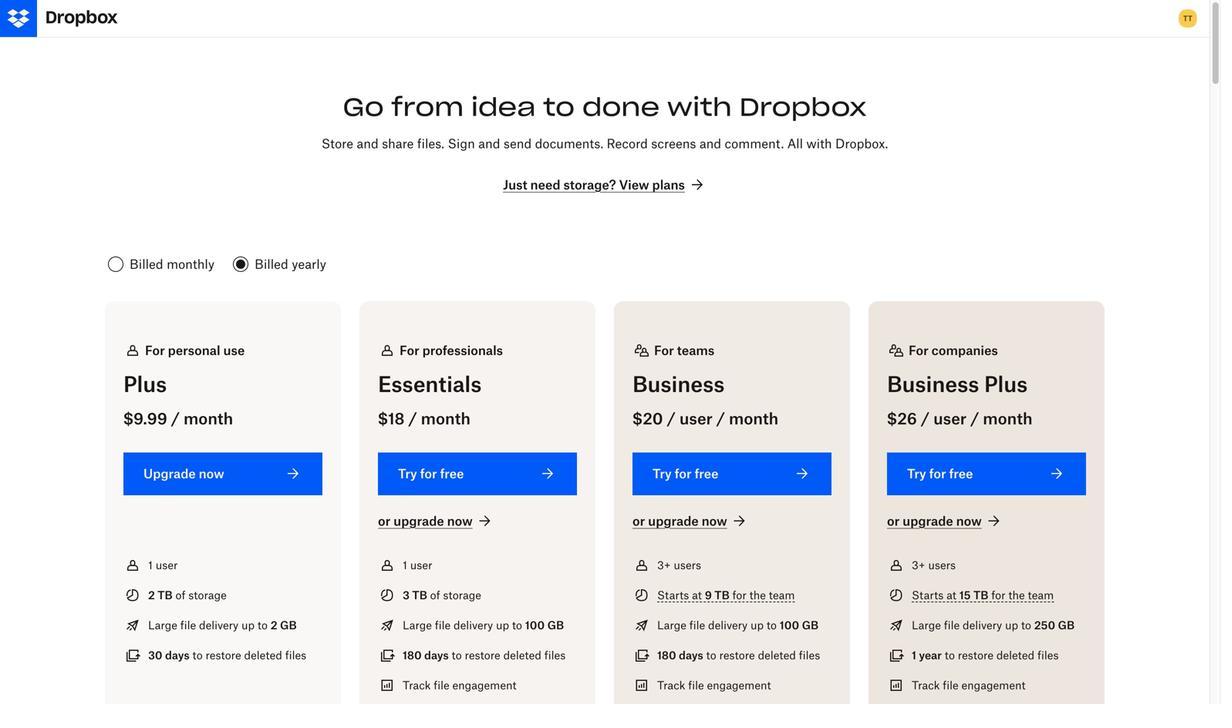Task type: vqa. For each thing, say whether or not it's contained in the screenshot.
team associated with Business
yes



Task type: describe. For each thing, give the bounding box(es) containing it.
180 days to restore deleted files for essentials
[[403, 649, 566, 662]]

go from idea to done with dropbox
[[343, 91, 867, 123]]

3 tb from the left
[[714, 589, 729, 602]]

comment.
[[725, 136, 784, 151]]

$20
[[632, 410, 663, 429]]

$26
[[887, 410, 917, 429]]

the for business plus
[[1008, 589, 1025, 602]]

1 days from the left
[[165, 649, 189, 662]]

tt
[[1183, 13, 1192, 23]]

for teams
[[654, 343, 714, 358]]

1 deleted from the left
[[244, 649, 282, 662]]

30
[[148, 649, 162, 662]]

upgrade now link
[[123, 453, 322, 496]]

use
[[223, 343, 245, 358]]

sign
[[448, 136, 475, 151]]

2 tb of storage
[[148, 589, 227, 602]]

upgrade
[[143, 467, 196, 482]]

upgrade now
[[143, 467, 224, 482]]

0 vertical spatial 2
[[148, 589, 155, 602]]

2 plus from the left
[[984, 372, 1028, 398]]

for for essentials
[[420, 467, 437, 482]]

files for business
[[799, 649, 820, 662]]

1 files from the left
[[285, 649, 306, 662]]

delivery for business
[[708, 619, 748, 632]]

/ for plus
[[171, 410, 180, 429]]

$9.99 / month
[[123, 410, 233, 429]]

9
[[705, 589, 712, 602]]

user right $20
[[679, 410, 713, 429]]

tt button
[[1176, 6, 1200, 31]]

2 month from the left
[[421, 410, 470, 429]]

now right upgrade
[[199, 467, 224, 482]]

for for business
[[654, 343, 674, 358]]

try for free for business
[[653, 467, 719, 482]]

storage?
[[563, 177, 616, 192]]

1 for 3 tb
[[403, 559, 407, 572]]

go
[[343, 91, 384, 123]]

or for business plus
[[887, 514, 900, 529]]

1 year to restore deleted files
[[912, 649, 1059, 662]]

1 plus from the left
[[123, 372, 167, 398]]

essentials
[[378, 372, 482, 398]]

3+ for business plus
[[912, 559, 925, 572]]

for for business plus
[[929, 467, 946, 482]]

1 for 2 tb
[[148, 559, 153, 572]]

1 tb from the left
[[158, 589, 173, 602]]

teams
[[677, 343, 714, 358]]

just need storage? view plans link
[[503, 176, 706, 194]]

just need storage? view plans
[[503, 177, 685, 192]]

3+ users for business plus
[[912, 559, 956, 572]]

monthly
[[167, 257, 215, 272]]

100 for essentials
[[525, 619, 545, 632]]

user down business plus
[[933, 410, 967, 429]]

days for essentials
[[424, 649, 449, 662]]

6 / from the left
[[970, 410, 979, 429]]

engagement for business
[[707, 679, 771, 692]]

1 user for 2
[[148, 559, 178, 572]]

180 for essentials
[[403, 649, 422, 662]]

need
[[530, 177, 560, 192]]

gb for business plus
[[1058, 619, 1075, 632]]

track for business
[[657, 679, 685, 692]]

or upgrade now for business
[[632, 514, 727, 529]]

track for business plus
[[912, 679, 940, 692]]

starts at 9 tb for the team
[[657, 589, 795, 602]]

3
[[403, 589, 410, 602]]

billed for billed yearly
[[255, 257, 288, 272]]

upgrade for essentials
[[393, 514, 444, 529]]

restore for essentials
[[465, 649, 500, 662]]

now for business
[[702, 514, 727, 529]]

or for business
[[632, 514, 645, 529]]

screens
[[651, 136, 696, 151]]

users for business plus
[[928, 559, 956, 572]]

for right "9"
[[732, 589, 747, 602]]

large for business plus
[[912, 619, 941, 632]]

try for business plus
[[907, 467, 926, 482]]

or upgrade now link for business
[[632, 512, 749, 531]]

try for business
[[653, 467, 672, 482]]

for professionals
[[400, 343, 503, 358]]

large file delivery up to 2 gb
[[148, 619, 297, 632]]

track file engagement for essentials
[[403, 679, 516, 692]]

idea
[[471, 91, 536, 123]]

storage for 3 tb of storage
[[443, 589, 481, 602]]

share
[[382, 136, 414, 151]]

$20 / user / month
[[632, 410, 778, 429]]

gb for essentials
[[547, 619, 564, 632]]

3+ users for business
[[657, 559, 701, 572]]

for personal use
[[145, 343, 245, 358]]

files for business plus
[[1037, 649, 1059, 662]]

personal
[[168, 343, 220, 358]]

view
[[619, 177, 649, 192]]

user up 3 tb of storage
[[410, 559, 432, 572]]

100 for business
[[780, 619, 799, 632]]

companies
[[931, 343, 998, 358]]

files for essentials
[[544, 649, 566, 662]]

up for business plus
[[1005, 619, 1018, 632]]

team for business
[[769, 589, 795, 602]]

at for business plus
[[946, 589, 956, 602]]

2 and from the left
[[478, 136, 500, 151]]

at for business
[[692, 589, 702, 602]]

for for business
[[675, 467, 692, 482]]

1 gb from the left
[[280, 619, 297, 632]]

billed yearly
[[255, 257, 326, 272]]

0 horizontal spatial with
[[667, 91, 732, 123]]

1 user for 3
[[403, 559, 432, 572]]

starts for business plus
[[912, 589, 944, 602]]

30 days to restore deleted files
[[148, 649, 306, 662]]

deleted for business
[[758, 649, 796, 662]]

team for business plus
[[1028, 589, 1054, 602]]

1 up from the left
[[241, 619, 255, 632]]

files.
[[417, 136, 444, 151]]

15
[[959, 589, 971, 602]]

send
[[504, 136, 532, 151]]

starts at 15 tb for the team
[[912, 589, 1054, 602]]

for for plus
[[145, 343, 165, 358]]

dropbox
[[739, 91, 867, 123]]

record
[[607, 136, 648, 151]]

for companies
[[909, 343, 998, 358]]

1 restore from the left
[[206, 649, 241, 662]]



Task type: locate. For each thing, give the bounding box(es) containing it.
large down 3
[[403, 619, 432, 632]]

storage right 3
[[443, 589, 481, 602]]

1 free from the left
[[440, 467, 464, 482]]

2 business from the left
[[887, 372, 979, 398]]

4 delivery from the left
[[963, 619, 1002, 632]]

3 free from the left
[[949, 467, 973, 482]]

0 horizontal spatial 180
[[403, 649, 422, 662]]

restore down large file delivery up to 250 gb
[[958, 649, 994, 662]]

large file delivery up to 100 gb for essentials
[[403, 619, 564, 632]]

0 horizontal spatial the
[[749, 589, 766, 602]]

2 horizontal spatial and
[[699, 136, 721, 151]]

business for business plus
[[887, 372, 979, 398]]

upgrade for business plus
[[903, 514, 953, 529]]

or upgrade now link up "9"
[[632, 512, 749, 531]]

1 billed from the left
[[130, 257, 163, 272]]

0 horizontal spatial try for free
[[398, 467, 464, 482]]

yearly
[[292, 257, 326, 272]]

delivery for business plus
[[963, 619, 1002, 632]]

0 horizontal spatial 1
[[148, 559, 153, 572]]

2 billed from the left
[[255, 257, 288, 272]]

3 or upgrade now from the left
[[887, 514, 982, 529]]

0 horizontal spatial and
[[357, 136, 379, 151]]

try for free link for business
[[632, 453, 831, 496]]

1 for from the left
[[145, 343, 165, 358]]

1 horizontal spatial 180
[[657, 649, 676, 662]]

try down $20
[[653, 467, 672, 482]]

2 horizontal spatial try for free
[[907, 467, 973, 482]]

try for free
[[398, 467, 464, 482], [653, 467, 719, 482], [907, 467, 973, 482]]

user up 2 tb of storage
[[156, 559, 178, 572]]

2 track file engagement from the left
[[657, 679, 771, 692]]

store and share files. sign and send documents. record screens and comment. all with dropbox.
[[321, 136, 888, 151]]

free for business plus
[[949, 467, 973, 482]]

4 / from the left
[[716, 410, 725, 429]]

track
[[403, 679, 431, 692], [657, 679, 685, 692], [912, 679, 940, 692]]

4 tb from the left
[[973, 589, 988, 602]]

2 upgrade from the left
[[648, 514, 699, 529]]

1 horizontal spatial 2
[[271, 619, 277, 632]]

1 business from the left
[[632, 372, 725, 398]]

for down $26 / user / month
[[929, 467, 946, 482]]

4 month from the left
[[983, 410, 1032, 429]]

2 horizontal spatial free
[[949, 467, 973, 482]]

$26 / user / month
[[887, 410, 1032, 429]]

2 storage from the left
[[443, 589, 481, 602]]

the for business
[[749, 589, 766, 602]]

2 horizontal spatial engagement
[[961, 679, 1026, 692]]

tb right '15'
[[973, 589, 988, 602]]

for for essentials
[[400, 343, 419, 358]]

all
[[787, 136, 803, 151]]

1 horizontal spatial try for free link
[[632, 453, 831, 496]]

1 track file engagement from the left
[[403, 679, 516, 692]]

3 or from the left
[[887, 514, 900, 529]]

$9.99
[[123, 410, 167, 429]]

tb right 3
[[412, 589, 427, 602]]

1 users from the left
[[674, 559, 701, 572]]

0 horizontal spatial large file delivery up to 100 gb
[[403, 619, 564, 632]]

business
[[632, 372, 725, 398], [887, 372, 979, 398]]

1 horizontal spatial users
[[928, 559, 956, 572]]

$18
[[378, 410, 405, 429]]

2
[[148, 589, 155, 602], [271, 619, 277, 632]]

delivery down 3 tb of storage
[[454, 619, 493, 632]]

/ for business
[[667, 410, 676, 429]]

with up screens
[[667, 91, 732, 123]]

business down for companies
[[887, 372, 979, 398]]

100
[[525, 619, 545, 632], [780, 619, 799, 632]]

1 large from the left
[[148, 619, 177, 632]]

4 deleted from the left
[[996, 649, 1035, 662]]

or upgrade now link for business plus
[[887, 512, 1003, 531]]

days for business
[[679, 649, 703, 662]]

tb up 30
[[158, 589, 173, 602]]

1 user
[[148, 559, 178, 572], [403, 559, 432, 572]]

4 files from the left
[[1037, 649, 1059, 662]]

days
[[165, 649, 189, 662], [424, 649, 449, 662], [679, 649, 703, 662]]

delivery down starts at 9 tb for the team
[[708, 619, 748, 632]]

up
[[241, 619, 255, 632], [496, 619, 509, 632], [750, 619, 764, 632], [1005, 619, 1018, 632]]

or upgrade now for essentials
[[378, 514, 473, 529]]

2 or from the left
[[632, 514, 645, 529]]

0 horizontal spatial 3+ users
[[657, 559, 701, 572]]

documents.
[[535, 136, 603, 151]]

delivery for essentials
[[454, 619, 493, 632]]

or upgrade now link up 3 tb of storage
[[378, 512, 494, 531]]

180 days to restore deleted files down starts at 9 tb for the team
[[657, 649, 820, 662]]

tb right "9"
[[714, 589, 729, 602]]

track file engagement
[[403, 679, 516, 692], [657, 679, 771, 692], [912, 679, 1026, 692]]

month
[[184, 410, 233, 429], [421, 410, 470, 429], [729, 410, 778, 429], [983, 410, 1032, 429]]

or for essentials
[[378, 514, 390, 529]]

2 engagement from the left
[[707, 679, 771, 692]]

1 horizontal spatial at
[[946, 589, 956, 602]]

2 up 30
[[148, 589, 155, 602]]

2 horizontal spatial try for free link
[[887, 453, 1086, 496]]

3 try for free link from the left
[[887, 453, 1086, 496]]

2 1 user from the left
[[403, 559, 432, 572]]

0 horizontal spatial track file engagement
[[403, 679, 516, 692]]

days down starts at 9 tb for the team
[[679, 649, 703, 662]]

upgrade for business
[[648, 514, 699, 529]]

1 / from the left
[[171, 410, 180, 429]]

store
[[321, 136, 353, 151]]

2 horizontal spatial try
[[907, 467, 926, 482]]

gb for business
[[802, 619, 819, 632]]

180
[[403, 649, 422, 662], [657, 649, 676, 662]]

restore
[[206, 649, 241, 662], [465, 649, 500, 662], [719, 649, 755, 662], [958, 649, 994, 662]]

2 tb from the left
[[412, 589, 427, 602]]

dropbox.
[[835, 136, 888, 151]]

the up large file delivery up to 250 gb
[[1008, 589, 1025, 602]]

for left teams
[[654, 343, 674, 358]]

at
[[692, 589, 702, 602], [946, 589, 956, 602]]

3 try for free from the left
[[907, 467, 973, 482]]

2 team from the left
[[1028, 589, 1054, 602]]

1 horizontal spatial starts
[[912, 589, 944, 602]]

of
[[175, 589, 185, 602], [430, 589, 440, 602]]

1 or upgrade now link from the left
[[378, 512, 494, 531]]

just
[[503, 177, 527, 192]]

2 180 from the left
[[657, 649, 676, 662]]

0 horizontal spatial days
[[165, 649, 189, 662]]

1 try for free from the left
[[398, 467, 464, 482]]

/ for business plus
[[921, 410, 930, 429]]

3 delivery from the left
[[708, 619, 748, 632]]

files
[[285, 649, 306, 662], [544, 649, 566, 662], [799, 649, 820, 662], [1037, 649, 1059, 662]]

restore for business plus
[[958, 649, 994, 662]]

engagement for essentials
[[452, 679, 516, 692]]

delivery up 30 days to restore deleted files
[[199, 619, 238, 632]]

1 horizontal spatial large file delivery up to 100 gb
[[657, 619, 819, 632]]

1 horizontal spatial 1 user
[[403, 559, 432, 572]]

3 upgrade from the left
[[903, 514, 953, 529]]

large file delivery up to 100 gb
[[403, 619, 564, 632], [657, 619, 819, 632]]

4 restore from the left
[[958, 649, 994, 662]]

of right 3
[[430, 589, 440, 602]]

1 horizontal spatial billed
[[255, 257, 288, 272]]

1 horizontal spatial try for free
[[653, 467, 719, 482]]

business for business
[[632, 372, 725, 398]]

1 horizontal spatial upgrade
[[648, 514, 699, 529]]

large up year
[[912, 619, 941, 632]]

restore for business
[[719, 649, 755, 662]]

0 horizontal spatial free
[[440, 467, 464, 482]]

180 days to restore deleted files
[[403, 649, 566, 662], [657, 649, 820, 662]]

1 vertical spatial 2
[[271, 619, 277, 632]]

try down $26
[[907, 467, 926, 482]]

for up large file delivery up to 250 gb
[[991, 589, 1005, 602]]

3+
[[657, 559, 671, 572], [912, 559, 925, 572]]

1 horizontal spatial plus
[[984, 372, 1028, 398]]

billed monthly
[[130, 257, 215, 272]]

0 horizontal spatial business
[[632, 372, 725, 398]]

days right 30
[[165, 649, 189, 662]]

2 up from the left
[[496, 619, 509, 632]]

at left '15'
[[946, 589, 956, 602]]

try for free link for business plus
[[887, 453, 1086, 496]]

2 up 30 days to restore deleted files
[[271, 619, 277, 632]]

$18 / month
[[378, 410, 470, 429]]

for down $20 / user / month
[[675, 467, 692, 482]]

engagement for business plus
[[961, 679, 1026, 692]]

1 up 3
[[403, 559, 407, 572]]

1 horizontal spatial 3+ users
[[912, 559, 956, 572]]

billed for billed monthly
[[130, 257, 163, 272]]

1 horizontal spatial engagement
[[707, 679, 771, 692]]

2 horizontal spatial 1
[[912, 649, 916, 662]]

try for free down $18 / month
[[398, 467, 464, 482]]

users up starts at 9 tb for the team
[[674, 559, 701, 572]]

3 tb of storage
[[403, 589, 481, 602]]

for
[[420, 467, 437, 482], [675, 467, 692, 482], [929, 467, 946, 482], [732, 589, 747, 602], [991, 589, 1005, 602]]

1 horizontal spatial or
[[632, 514, 645, 529]]

1 or from the left
[[378, 514, 390, 529]]

1 delivery from the left
[[199, 619, 238, 632]]

try for free link for essentials
[[378, 453, 577, 496]]

large file delivery up to 100 gb down starts at 9 tb for the team
[[657, 619, 819, 632]]

2 try from the left
[[653, 467, 672, 482]]

and
[[357, 136, 379, 151], [478, 136, 500, 151], [699, 136, 721, 151]]

3 up from the left
[[750, 619, 764, 632]]

3 restore from the left
[[719, 649, 755, 662]]

4 up from the left
[[1005, 619, 1018, 632]]

1 horizontal spatial track
[[657, 679, 685, 692]]

with
[[667, 91, 732, 123], [806, 136, 832, 151]]

large file delivery up to 100 gb for business
[[657, 619, 819, 632]]

2 horizontal spatial or
[[887, 514, 900, 529]]

deleted for business plus
[[996, 649, 1035, 662]]

2 horizontal spatial or upgrade now link
[[887, 512, 1003, 531]]

1 horizontal spatial the
[[1008, 589, 1025, 602]]

track file engagement for business
[[657, 679, 771, 692]]

restore down large file delivery up to 2 gb in the bottom of the page
[[206, 649, 241, 662]]

for up essentials
[[400, 343, 419, 358]]

tb
[[158, 589, 173, 602], [412, 589, 427, 602], [714, 589, 729, 602], [973, 589, 988, 602]]

now for essentials
[[447, 514, 473, 529]]

2 at from the left
[[946, 589, 956, 602]]

billed
[[130, 257, 163, 272], [255, 257, 288, 272]]

0 horizontal spatial upgrade
[[393, 514, 444, 529]]

2 delivery from the left
[[454, 619, 493, 632]]

3 / from the left
[[667, 410, 676, 429]]

billed left monthly
[[130, 257, 163, 272]]

1 horizontal spatial free
[[695, 467, 719, 482]]

starts
[[657, 589, 689, 602], [912, 589, 944, 602]]

1 or upgrade now from the left
[[378, 514, 473, 529]]

to
[[543, 91, 575, 123], [257, 619, 268, 632], [512, 619, 522, 632], [767, 619, 777, 632], [1021, 619, 1031, 632], [192, 649, 203, 662], [452, 649, 462, 662], [706, 649, 716, 662], [945, 649, 955, 662]]

starts left '15'
[[912, 589, 944, 602]]

for
[[145, 343, 165, 358], [400, 343, 419, 358], [654, 343, 674, 358], [909, 343, 928, 358]]

try for essentials
[[398, 467, 417, 482]]

0 horizontal spatial 2
[[148, 589, 155, 602]]

now up "9"
[[702, 514, 727, 529]]

deleted for essentials
[[503, 649, 541, 662]]

with right all
[[806, 136, 832, 151]]

2 horizontal spatial upgrade
[[903, 514, 953, 529]]

and right sign
[[478, 136, 500, 151]]

3 deleted from the left
[[758, 649, 796, 662]]

delivery
[[199, 619, 238, 632], [454, 619, 493, 632], [708, 619, 748, 632], [963, 619, 1002, 632]]

0 horizontal spatial team
[[769, 589, 795, 602]]

large up 30
[[148, 619, 177, 632]]

180 for business
[[657, 649, 676, 662]]

try for free link down $18 / month
[[378, 453, 577, 496]]

2 try for free from the left
[[653, 467, 719, 482]]

1
[[148, 559, 153, 572], [403, 559, 407, 572], [912, 649, 916, 662]]

0 horizontal spatial track
[[403, 679, 431, 692]]

plus
[[123, 372, 167, 398], [984, 372, 1028, 398]]

3 gb from the left
[[802, 619, 819, 632]]

0 horizontal spatial 180 days to restore deleted files
[[403, 649, 566, 662]]

0 horizontal spatial storage
[[188, 589, 227, 602]]

business down "for teams"
[[632, 372, 725, 398]]

3+ up starts at 9 tb for the team
[[657, 559, 671, 572]]

4 large from the left
[[912, 619, 941, 632]]

2 restore from the left
[[465, 649, 500, 662]]

or upgrade now link for essentials
[[378, 512, 494, 531]]

0 horizontal spatial users
[[674, 559, 701, 572]]

try for free for essentials
[[398, 467, 464, 482]]

/ for essentials
[[408, 410, 417, 429]]

1 horizontal spatial or upgrade now link
[[632, 512, 749, 531]]

1 try for free link from the left
[[378, 453, 577, 496]]

1 engagement from the left
[[452, 679, 516, 692]]

1 the from the left
[[749, 589, 766, 602]]

0 horizontal spatial or upgrade now
[[378, 514, 473, 529]]

free down $26 / user / month
[[949, 467, 973, 482]]

engagement
[[452, 679, 516, 692], [707, 679, 771, 692], [961, 679, 1026, 692]]

for down $18 / month
[[420, 467, 437, 482]]

1 horizontal spatial business
[[887, 372, 979, 398]]

now up '15'
[[956, 514, 982, 529]]

1 vertical spatial with
[[806, 136, 832, 151]]

0 horizontal spatial or
[[378, 514, 390, 529]]

restore down 3 tb of storage
[[465, 649, 500, 662]]

free down $18 / month
[[440, 467, 464, 482]]

1 horizontal spatial days
[[424, 649, 449, 662]]

free for business
[[695, 467, 719, 482]]

users
[[674, 559, 701, 572], [928, 559, 956, 572]]

0 horizontal spatial starts
[[657, 589, 689, 602]]

from
[[391, 91, 464, 123]]

for left companies
[[909, 343, 928, 358]]

3 track from the left
[[912, 679, 940, 692]]

0 horizontal spatial 3+
[[657, 559, 671, 572]]

3 files from the left
[[799, 649, 820, 662]]

3+ users up "starts at 15 tb for the team"
[[912, 559, 956, 572]]

1 user up 2 tb of storage
[[148, 559, 178, 572]]

1 horizontal spatial or upgrade now
[[632, 514, 727, 529]]

1 month from the left
[[184, 410, 233, 429]]

track file engagement for business plus
[[912, 679, 1026, 692]]

try for free link down $26 / user / month
[[887, 453, 1086, 496]]

0 horizontal spatial plus
[[123, 372, 167, 398]]

180 days to restore deleted files down 3 tb of storage
[[403, 649, 566, 662]]

1 horizontal spatial of
[[430, 589, 440, 602]]

0 horizontal spatial 1 user
[[148, 559, 178, 572]]

0 horizontal spatial billed
[[130, 257, 163, 272]]

and right screens
[[699, 136, 721, 151]]

1 large file delivery up to 100 gb from the left
[[403, 619, 564, 632]]

2 track from the left
[[657, 679, 685, 692]]

3 days from the left
[[679, 649, 703, 662]]

plus up $9.99
[[123, 372, 167, 398]]

3+ for business
[[657, 559, 671, 572]]

3+ users up starts at 9 tb for the team
[[657, 559, 701, 572]]

1 horizontal spatial with
[[806, 136, 832, 151]]

try for free link down $20 / user / month
[[632, 453, 831, 496]]

at left "9"
[[692, 589, 702, 602]]

0 horizontal spatial 100
[[525, 619, 545, 632]]

of for 2 tb
[[175, 589, 185, 602]]

plans
[[652, 177, 685, 192]]

2 100 from the left
[[780, 619, 799, 632]]

0 horizontal spatial at
[[692, 589, 702, 602]]

1 user up 3
[[403, 559, 432, 572]]

0 horizontal spatial try for free link
[[378, 453, 577, 496]]

2 days from the left
[[424, 649, 449, 662]]

0 horizontal spatial try
[[398, 467, 417, 482]]

3 large from the left
[[657, 619, 686, 632]]

for left personal
[[145, 343, 165, 358]]

1 horizontal spatial try
[[653, 467, 672, 482]]

of for 3 tb
[[430, 589, 440, 602]]

track for essentials
[[403, 679, 431, 692]]

starts for business
[[657, 589, 689, 602]]

try
[[398, 467, 417, 482], [653, 467, 672, 482], [907, 467, 926, 482]]

1 horizontal spatial and
[[478, 136, 500, 151]]

free
[[440, 467, 464, 482], [695, 467, 719, 482], [949, 467, 973, 482]]

storage
[[188, 589, 227, 602], [443, 589, 481, 602]]

large file delivery up to 100 gb down 3 tb of storage
[[403, 619, 564, 632]]

professionals
[[422, 343, 503, 358]]

deleted
[[244, 649, 282, 662], [503, 649, 541, 662], [758, 649, 796, 662], [996, 649, 1035, 662]]

now for business plus
[[956, 514, 982, 529]]

250
[[1034, 619, 1055, 632]]

2 horizontal spatial or upgrade now
[[887, 514, 982, 529]]

2 large from the left
[[403, 619, 432, 632]]

3+ users
[[657, 559, 701, 572], [912, 559, 956, 572]]

/
[[171, 410, 180, 429], [408, 410, 417, 429], [667, 410, 676, 429], [716, 410, 725, 429], [921, 410, 930, 429], [970, 410, 979, 429]]

free for essentials
[[440, 467, 464, 482]]

3 try from the left
[[907, 467, 926, 482]]

1 180 from the left
[[403, 649, 422, 662]]

1 3+ from the left
[[657, 559, 671, 572]]

0 horizontal spatial or upgrade now link
[[378, 512, 494, 531]]

1 up 2 tb of storage
[[148, 559, 153, 572]]

1 at from the left
[[692, 589, 702, 602]]

1 horizontal spatial 180 days to restore deleted files
[[657, 649, 820, 662]]

large for essentials
[[403, 619, 432, 632]]

1 try from the left
[[398, 467, 417, 482]]

restore down starts at 9 tb for the team
[[719, 649, 755, 662]]

business plus
[[887, 372, 1028, 398]]

2 horizontal spatial track
[[912, 679, 940, 692]]

users for business
[[674, 559, 701, 572]]

0 vertical spatial with
[[667, 91, 732, 123]]

or upgrade now for business plus
[[887, 514, 982, 529]]

storage for 2 tb of storage
[[188, 589, 227, 602]]

large down starts at 9 tb for the team
[[657, 619, 686, 632]]

try for free down $26 / user / month
[[907, 467, 973, 482]]

2 horizontal spatial days
[[679, 649, 703, 662]]

users up "starts at 15 tb for the team"
[[928, 559, 956, 572]]

plus down companies
[[984, 372, 1028, 398]]

1 horizontal spatial track file engagement
[[657, 679, 771, 692]]

1 starts from the left
[[657, 589, 689, 602]]

large for business
[[657, 619, 686, 632]]

done
[[582, 91, 660, 123]]

try down $18
[[398, 467, 417, 482]]

1 horizontal spatial team
[[1028, 589, 1054, 602]]

user
[[679, 410, 713, 429], [933, 410, 967, 429], [156, 559, 178, 572], [410, 559, 432, 572]]

now up 3 tb of storage
[[447, 514, 473, 529]]

2 large file delivery up to 100 gb from the left
[[657, 619, 819, 632]]

180 days to restore deleted files for business
[[657, 649, 820, 662]]

1 storage from the left
[[188, 589, 227, 602]]

2 gb from the left
[[547, 619, 564, 632]]

large
[[148, 619, 177, 632], [403, 619, 432, 632], [657, 619, 686, 632], [912, 619, 941, 632]]

team right "9"
[[769, 589, 795, 602]]

2 files from the left
[[544, 649, 566, 662]]

large file delivery up to 250 gb
[[912, 619, 1075, 632]]

None radio
[[105, 252, 218, 277], [230, 252, 329, 277], [105, 252, 218, 277], [230, 252, 329, 277]]

storage up large file delivery up to 2 gb in the bottom of the page
[[188, 589, 227, 602]]

starts left "9"
[[657, 589, 689, 602]]

1 100 from the left
[[525, 619, 545, 632]]

or upgrade now link up '15'
[[887, 512, 1003, 531]]

up for business
[[750, 619, 764, 632]]

try for free for business plus
[[907, 467, 973, 482]]

billed left yearly
[[255, 257, 288, 272]]

try for free down $20 / user / month
[[653, 467, 719, 482]]

up for essentials
[[496, 619, 509, 632]]

of up large file delivery up to 2 gb in the bottom of the page
[[175, 589, 185, 602]]

3 or upgrade now link from the left
[[887, 512, 1003, 531]]

1 180 days to restore deleted files from the left
[[403, 649, 566, 662]]

0 horizontal spatial of
[[175, 589, 185, 602]]

2 3+ from the left
[[912, 559, 925, 572]]

3 month from the left
[[729, 410, 778, 429]]

2 / from the left
[[408, 410, 417, 429]]

0 horizontal spatial engagement
[[452, 679, 516, 692]]

free down $20 / user / month
[[695, 467, 719, 482]]

year
[[919, 649, 942, 662]]

2 horizontal spatial track file engagement
[[912, 679, 1026, 692]]

upgrade
[[393, 514, 444, 529], [648, 514, 699, 529], [903, 514, 953, 529]]

2 starts from the left
[[912, 589, 944, 602]]

and right store
[[357, 136, 379, 151]]

for for business plus
[[909, 343, 928, 358]]

2 of from the left
[[430, 589, 440, 602]]

1 left year
[[912, 649, 916, 662]]

2 or upgrade now from the left
[[632, 514, 727, 529]]

1 horizontal spatial 1
[[403, 559, 407, 572]]

3+ up "starts at 15 tb for the team"
[[912, 559, 925, 572]]

1 3+ users from the left
[[657, 559, 701, 572]]

3 engagement from the left
[[961, 679, 1026, 692]]

2 180 days to restore deleted files from the left
[[657, 649, 820, 662]]

team
[[769, 589, 795, 602], [1028, 589, 1054, 602]]

delivery down "starts at 15 tb for the team"
[[963, 619, 1002, 632]]

1 and from the left
[[357, 136, 379, 151]]

team up 250
[[1028, 589, 1054, 602]]

1 horizontal spatial storage
[[443, 589, 481, 602]]

the right "9"
[[749, 589, 766, 602]]

1 horizontal spatial 100
[[780, 619, 799, 632]]

1 horizontal spatial 3+
[[912, 559, 925, 572]]

4 for from the left
[[909, 343, 928, 358]]

or upgrade now
[[378, 514, 473, 529], [632, 514, 727, 529], [887, 514, 982, 529]]

3 and from the left
[[699, 136, 721, 151]]

days down 3 tb of storage
[[424, 649, 449, 662]]

1 upgrade from the left
[[393, 514, 444, 529]]



